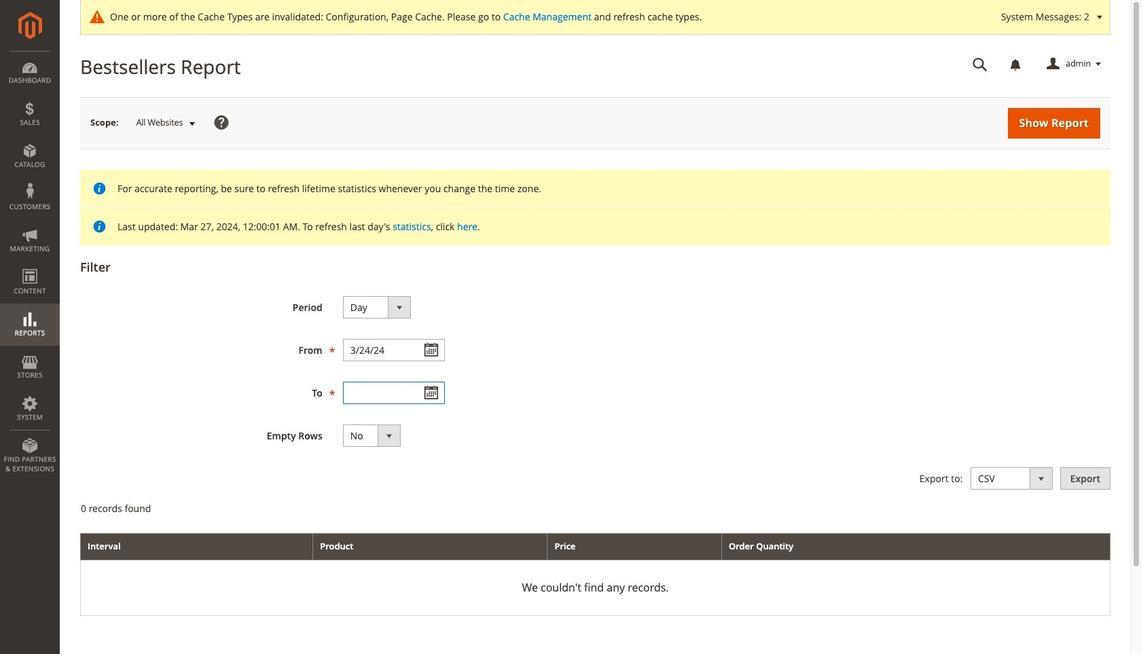 Task type: locate. For each thing, give the bounding box(es) containing it.
None text field
[[964, 52, 998, 76]]

magento admin panel image
[[18, 12, 42, 39]]

None text field
[[343, 339, 445, 362], [343, 382, 445, 404], [343, 339, 445, 362], [343, 382, 445, 404]]

menu bar
[[0, 51, 60, 481]]



